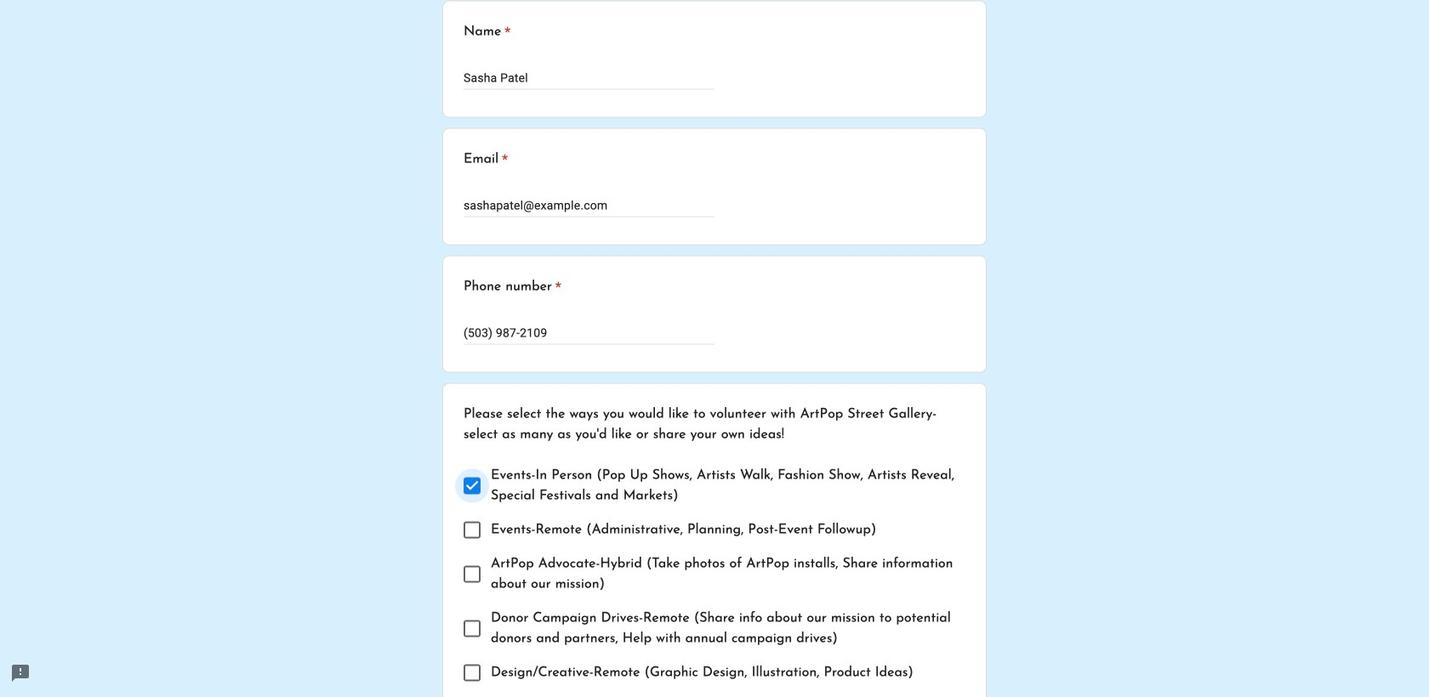 Task type: describe. For each thing, give the bounding box(es) containing it.
donor campaign drives-remote (share info about our mission to potential donors and partners, help with annual campaign drives) image
[[466, 623, 479, 636]]

ArtPop Advocate-Hybrid (Take photos of ArtPop installs, Share information about our mission) checkbox
[[464, 567, 481, 584]]

3 heading from the top
[[464, 277, 562, 298]]

1 heading from the top
[[464, 22, 511, 42]]

2 vertical spatial required question element
[[552, 277, 562, 298]]

2 heading from the top
[[464, 150, 508, 170]]

design/creative-remote (graphic design, illustration, product ideas) image
[[466, 667, 479, 681]]

1 vertical spatial required question element
[[499, 150, 508, 170]]

0 vertical spatial required question element
[[501, 22, 511, 42]]

report a problem to google image
[[10, 664, 31, 684]]



Task type: locate. For each thing, give the bounding box(es) containing it.
heading
[[464, 22, 511, 42], [464, 150, 508, 170], [464, 277, 562, 298]]

None text field
[[464, 68, 715, 88]]

Events-Remote (Administrative, Planning, Post-Event Followup) checkbox
[[464, 522, 481, 539]]

0 vertical spatial heading
[[464, 22, 511, 42]]

None email field
[[464, 196, 715, 216]]

list
[[464, 459, 966, 698]]

1 vertical spatial heading
[[464, 150, 508, 170]]

Events-In Person (Pop Up Shows, Artists Walk, Fashion Show, Artists Reveal, Special Festivals and Markets) checkbox
[[464, 478, 481, 495]]

events-in person (pop up shows, artists walk, fashion show, artists reveal, special festivals and markets) image
[[464, 478, 481, 495]]

required question element
[[501, 22, 511, 42], [499, 150, 508, 170], [552, 277, 562, 298]]

2 vertical spatial heading
[[464, 277, 562, 298]]

Design/Creative-Remote (Graphic Design, Illustration, Product Ideas) checkbox
[[464, 665, 481, 682]]

None text field
[[464, 323, 715, 344]]

Donor Campaign Drives-Remote (Share info about our mission to potential donors and partners, Help with annual campaign drives) checkbox
[[464, 621, 481, 638]]

events-remote (administrative, planning, post-event followup) image
[[466, 524, 479, 538]]

artpop advocate-hybrid (take photos of artpop installs, share information about our mission) image
[[466, 568, 479, 582]]



Task type: vqa. For each thing, say whether or not it's contained in the screenshot.
Events-Remote (Administrative, Planning, Post-Event Followup) 'option'
yes



